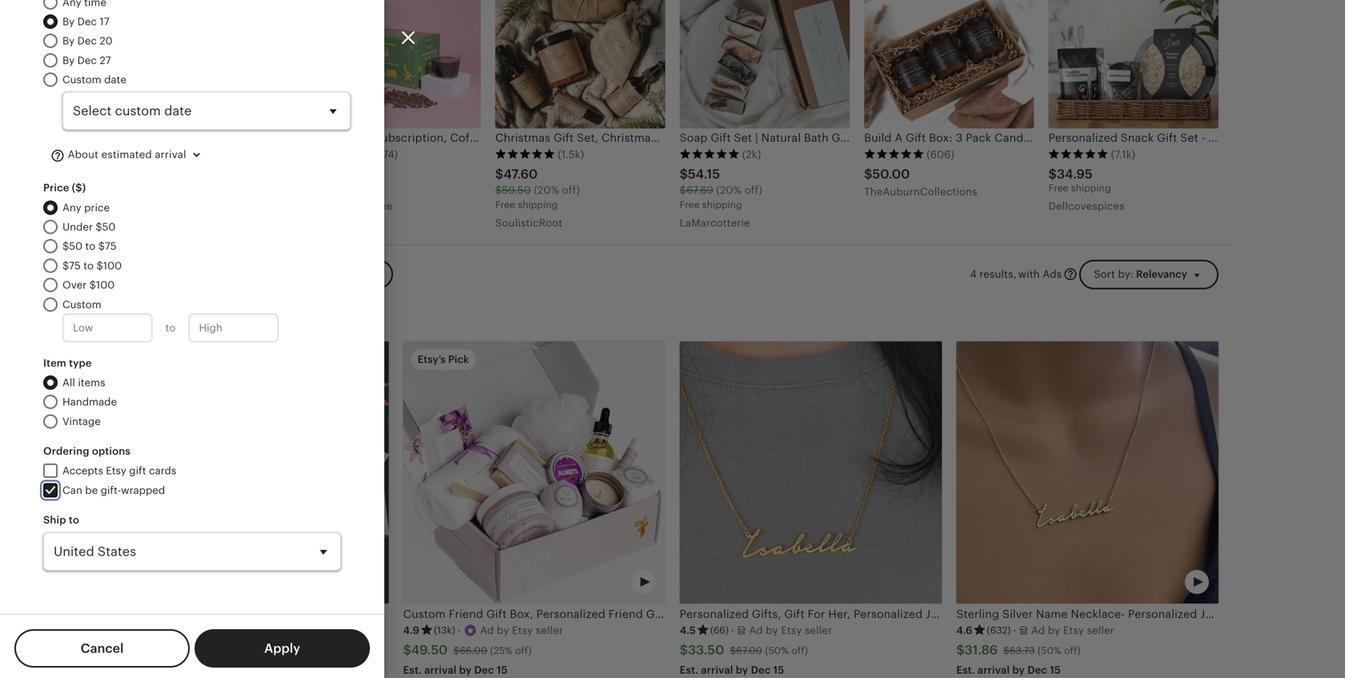 Task type: describe. For each thing, give the bounding box(es) containing it.
dec down 66.00
[[474, 665, 494, 677]]

4.9 for $
[[403, 625, 420, 637]]

dec down 67.00
[[751, 665, 771, 677]]

coffee gift subscription, coffee lovers gift, eco-friendly and sustainable, fresh, single origin, whole bean or ground image
[[311, 0, 481, 129]]

free for 47.60
[[496, 199, 516, 210]]

$ 50.00 theauburncollections
[[865, 167, 978, 198]]

custom for custom date
[[62, 74, 101, 86]]

67.00
[[737, 646, 763, 656]]

$ 34.95 free shipping dellcovespices
[[1049, 167, 1125, 212]]

dec left 27
[[77, 54, 97, 66]]

11
[[190, 661, 199, 673]]

$ 33.50 $ 67.00 (50% off)
[[680, 643, 808, 658]]

etsy's pick
[[418, 354, 469, 366]]

vintage
[[62, 416, 101, 428]]

select a price range option group
[[34, 201, 351, 346]]

select an estimated delivery date option group
[[34, 0, 351, 130]]

and
[[183, 131, 204, 144]]

wrapped
[[121, 485, 165, 497]]

about
[[68, 149, 99, 161]]

item
[[43, 357, 66, 369]]

custom date
[[62, 74, 126, 86]]

4 results,
[[971, 268, 1017, 280]]

67.69
[[687, 184, 714, 196]]

(66)
[[711, 625, 729, 636]]

1 vertical spatial $50
[[62, 240, 83, 252]]

pint
[[127, 131, 148, 144]]

off) for 33.50
[[792, 646, 808, 656]]

est. for 31.86
[[957, 665, 976, 677]]

with
[[1019, 268, 1040, 280]]

3 by from the top
[[62, 54, 75, 66]]

arrival for 33.50
[[701, 665, 734, 677]]

est. arrival by dec 15 for 49.50
[[403, 665, 508, 677]]

by for 49.50
[[459, 665, 472, 677]]

with ads
[[1019, 268, 1062, 280]]

be
[[85, 485, 98, 497]]

search filters dialog
[[0, 0, 1346, 679]]

2 by from the top
[[62, 35, 75, 47]]

pint glass and tea towel set pizza design image
[[127, 0, 297, 129]]

15 for 33.50
[[774, 665, 785, 677]]

$ up lamarcotterie
[[680, 184, 687, 196]]

$ inside the $ 49.50 $ 66.00 (25% off)
[[454, 646, 460, 656]]

(50% for 33.50
[[766, 646, 789, 656]]

arrival inside dropdown button
[[155, 149, 186, 161]]

15 for 31.86
[[1051, 665, 1061, 677]]

custom for custom
[[62, 299, 101, 311]]

5 out of 5 stars image for (1.5k)
[[496, 149, 556, 160]]

design
[[315, 131, 352, 144]]

by for 31.86
[[1013, 665, 1025, 677]]

dellcovespices
[[1049, 200, 1125, 212]]

christmas gift set, christmas gift for her, spa gift box, relax gift, coworker gift, ready to ship gift, friend gift, care package image
[[496, 0, 666, 129]]

4.5
[[680, 625, 696, 637]]

est. arrival by dec 15 for 31.86
[[957, 665, 1061, 677]]

can
[[62, 485, 82, 497]]

5 out of 5 stars image for (2.8k)
[[127, 149, 187, 160]]

63.73
[[1010, 646, 1036, 656]]

ship
[[43, 514, 66, 526]]

dec left 20
[[77, 35, 97, 47]]

handmade
[[62, 396, 117, 408]]

shipping inside $ 34.95 free shipping dellcovespices
[[1072, 183, 1112, 194]]

(32.9k)
[[157, 625, 189, 636]]

47.60
[[504, 167, 538, 182]]

(13k)
[[434, 625, 456, 636]]

$ up soulisticroot
[[496, 184, 502, 196]]

5 out of 5 stars image for (2k)
[[680, 149, 740, 160]]

options
[[92, 445, 130, 457]]

about estimated arrival button
[[38, 140, 217, 170]]

$ inside $ 31.86 $ 63.73 (50% off)
[[1004, 646, 1010, 656]]

$ down 4.5
[[680, 643, 688, 658]]

(7.1k)
[[1112, 149, 1136, 161]]

off) up hours
[[222, 646, 238, 656]]

by dec 17 by dec 20 by dec 27
[[62, 16, 113, 66]]

arrival for 49.50
[[425, 665, 457, 677]]

under
[[62, 221, 93, 233]]

gift-
[[101, 485, 121, 497]]

about estimated arrival
[[65, 149, 186, 161]]

pint glass and tea towel set pizza design
[[127, 131, 352, 144]]

glass
[[151, 131, 180, 144]]

item type all items handmade vintage
[[43, 357, 117, 428]]

4.9 for 8.75
[[127, 625, 143, 637]]

pizza
[[284, 131, 312, 144]]

17
[[100, 16, 110, 28]]

66.00
[[460, 646, 488, 656]]

50.00
[[873, 167, 910, 182]]

set
[[263, 131, 281, 144]]

free for 54.15
[[680, 199, 700, 210]]

ordering options accepts etsy gift cards can be gift-wrapped
[[43, 445, 176, 497]]

personalized gifts, gift for her, personalized jewelry, personalized name necklace, custom name necklace, jewelry, gold name necklace image
[[680, 342, 942, 604]]

(20% for 54.15
[[717, 184, 742, 196]]

(606)
[[927, 149, 955, 161]]

ordering
[[43, 445, 89, 457]]

0 vertical spatial $50
[[96, 221, 116, 233]]

free inside $ 34.95 free shipping dellcovespices
[[1049, 183, 1069, 194]]

arrival for 31.86
[[978, 665, 1010, 677]]

any
[[62, 202, 81, 214]]

$ 47.60 $ 59.50 (20% off) free shipping soulisticroot
[[496, 167, 580, 229]]

lamarcotterie
[[680, 217, 751, 229]]

type
[[69, 357, 92, 369]]

34.95
[[1057, 167, 1093, 182]]

price ($)
[[43, 182, 86, 194]]

· for 31.86
[[1014, 625, 1017, 637]]

49.50
[[412, 643, 448, 658]]

all
[[62, 377, 75, 389]]

$ down the 4.6
[[957, 643, 965, 658]]

personalized snack gift set - popcorn kernels popcorn seasoning and microwavable popcorn bowl, flavored popcorn, popcorn gift box image
[[1049, 0, 1219, 129]]

33.50
[[688, 643, 725, 658]]

off) for 49.50
[[515, 646, 532, 656]]

accepts
[[62, 465, 103, 477]]



Task type: locate. For each thing, give the bounding box(es) containing it.
2 by from the left
[[736, 665, 749, 677]]

1 horizontal spatial (20%
[[534, 184, 560, 196]]

(20% inside $ 54.15 $ 67.69 (20% off) free shipping lamarcotterie
[[717, 184, 742, 196]]

estimated
[[101, 149, 152, 161]]

pick
[[448, 354, 469, 366]]

in
[[178, 661, 188, 673]]

0 horizontal spatial $50
[[62, 240, 83, 252]]

hours
[[202, 661, 231, 673]]

est. for 49.50
[[403, 665, 422, 677]]

0 horizontal spatial (50%
[[766, 646, 789, 656]]

5 out of 5 stars image for (774)
[[311, 149, 371, 160]]

1 horizontal spatial 4.9
[[403, 625, 420, 637]]

5 5 out of 5 stars image from the left
[[865, 149, 925, 160]]

1 (50% from the left
[[766, 646, 789, 656]]

(50%
[[766, 646, 789, 656], [1038, 646, 1062, 656]]

(20% inside the $ 47.60 $ 59.50 (20% off) free shipping soulisticroot
[[534, 184, 560, 196]]

theauburncollections
[[865, 186, 978, 198]]

est. arrival by dec 15 down $ 31.86 $ 63.73 (50% off)
[[957, 665, 1061, 677]]

2 horizontal spatial est.
[[957, 665, 976, 677]]

$ left 66.00
[[403, 643, 412, 658]]

(20%
[[534, 184, 560, 196], [717, 184, 742, 196], [195, 646, 219, 656]]

off) right 67.00
[[792, 646, 808, 656]]

over
[[62, 279, 87, 291]]

by down 63.73
[[1013, 665, 1025, 677]]

est. arrival by dec 15 down the $ 49.50 $ 66.00 (25% off)
[[403, 665, 508, 677]]

5 out of 5 stars image for (7.1k)
[[1049, 149, 1109, 160]]

off) inside the $ 49.50 $ 66.00 (25% off)
[[515, 646, 532, 656]]

apply button
[[195, 630, 370, 668]]

5 out of 5 stars image down design
[[311, 149, 371, 160]]

1 vertical spatial $100
[[89, 279, 115, 291]]

1 15 from the left
[[497, 665, 508, 677]]

build a gift box: 3 pack candle set, housewarming gifts, create your own gift box, personalized candle gift set, make your own gift image
[[865, 0, 1035, 129]]

off) down (2k)
[[745, 184, 763, 196]]

15 down the (25%
[[497, 665, 508, 677]]

($)
[[72, 182, 86, 194]]

$75 up over
[[62, 260, 81, 272]]

1 horizontal spatial $75
[[98, 240, 117, 252]]

est.
[[403, 665, 422, 677], [680, 665, 699, 677], [957, 665, 976, 677]]

$ up theauburncollections
[[865, 167, 873, 182]]

cards
[[149, 465, 176, 477]]

price
[[43, 182, 69, 194]]

shipping inside the $ 47.60 $ 59.50 (20% off) free shipping soulisticroot
[[518, 199, 558, 210]]

4
[[971, 268, 977, 280]]

0 horizontal spatial est.
[[403, 665, 422, 677]]

shipping inside $ 54.15 $ 67.69 (20% off) free shipping lamarcotterie
[[703, 199, 743, 210]]

by
[[459, 665, 472, 677], [736, 665, 749, 677], [1013, 665, 1025, 677]]

(1.5k)
[[558, 149, 585, 161]]

arrival down glass
[[155, 149, 186, 161]]

1 horizontal spatial est.
[[680, 665, 699, 677]]

1 horizontal spatial free
[[680, 199, 700, 210]]

sale ends in 11 hours
[[127, 661, 231, 673]]

0 vertical spatial by
[[62, 16, 75, 28]]

(50% right 63.73
[[1038, 646, 1062, 656]]

2 horizontal spatial shipping
[[1072, 183, 1112, 194]]

4.9
[[127, 625, 143, 637], [403, 625, 420, 637]]

0 horizontal spatial est. arrival by dec 15
[[403, 665, 508, 677]]

est. down 31.86
[[957, 665, 976, 677]]

shipping for 47.60
[[518, 199, 558, 210]]

custom
[[62, 74, 101, 86], [62, 299, 101, 311]]

0 horizontal spatial shipping
[[518, 199, 558, 210]]

(50% right 67.00
[[766, 646, 789, 656]]

5 out of 5 stars image down glass
[[127, 149, 187, 160]]

0 vertical spatial custom
[[62, 74, 101, 86]]

3 5 out of 5 stars image from the left
[[496, 149, 556, 160]]

$ 54.15 $ 67.69 (20% off) free shipping lamarcotterie
[[680, 167, 763, 229]]

$ 49.50 $ 66.00 (25% off)
[[403, 643, 532, 658]]

price
[[84, 202, 110, 214]]

results,
[[980, 268, 1017, 280]]

20
[[100, 35, 113, 47]]

(20% right 67.69
[[717, 184, 742, 196]]

1 4.9 from the left
[[127, 625, 143, 637]]

(2k)
[[743, 149, 762, 161]]

by up 'custom date'
[[62, 54, 75, 66]]

to right ship
[[69, 514, 79, 526]]

31.86
[[965, 643, 998, 658]]

2 custom from the top
[[62, 299, 101, 311]]

$ inside $ 34.95 free shipping dellcovespices
[[1049, 167, 1057, 182]]

3 est. from the left
[[957, 665, 976, 677]]

5 out of 5 stars image for (606)
[[865, 149, 925, 160]]

off) down (1.5k)
[[562, 184, 580, 196]]

$ inside $ 50.00 theauburncollections
[[865, 167, 873, 182]]

1 horizontal spatial (50%
[[1038, 646, 1062, 656]]

0 vertical spatial $100
[[96, 260, 122, 272]]

1 horizontal spatial est. arrival by dec 15
[[680, 665, 785, 677]]

2 est. arrival by dec 15 from the left
[[680, 665, 785, 677]]

1 by from the top
[[62, 16, 75, 28]]

(20% right "59.50"
[[534, 184, 560, 196]]

free down "59.50"
[[496, 199, 516, 210]]

5 out of 5 stars image up 34.95
[[1049, 149, 1109, 160]]

est. arrival by dec 15 down $ 33.50 $ 67.00 (50% off)
[[680, 665, 785, 677]]

8.75 (20% off)
[[174, 646, 238, 656]]

1 vertical spatial $75
[[62, 260, 81, 272]]

shipping
[[1072, 183, 1112, 194], [518, 199, 558, 210], [703, 199, 743, 210]]

custom inside select a price range option group
[[62, 299, 101, 311]]

dec
[[77, 16, 97, 28], [77, 35, 97, 47], [77, 54, 97, 66], [474, 665, 494, 677], [751, 665, 771, 677], [1028, 665, 1048, 677]]

off) inside $ 31.86 $ 63.73 (50% off)
[[1065, 646, 1081, 656]]

High number field
[[189, 314, 279, 342]]

5 out of 5 stars image up 54.15
[[680, 149, 740, 160]]

arrival down 31.86
[[978, 665, 1010, 677]]

3 15 from the left
[[1051, 665, 1061, 677]]

arrival down 49.50
[[425, 665, 457, 677]]

est. down 33.50
[[680, 665, 699, 677]]

(632)
[[987, 625, 1011, 636]]

free down 34.95
[[1049, 183, 1069, 194]]

items
[[78, 377, 105, 389]]

est. arrival by dec 15 for 33.50
[[680, 665, 785, 677]]

3 · from the left
[[1014, 625, 1017, 637]]

1 horizontal spatial shipping
[[703, 199, 743, 210]]

27
[[100, 54, 111, 66]]

2 (50% from the left
[[1038, 646, 1062, 656]]

by
[[62, 16, 75, 28], [62, 35, 75, 47], [62, 54, 75, 66]]

2 horizontal spatial ·
[[1014, 625, 1017, 637]]

(50% inside $ 31.86 $ 63.73 (50% off)
[[1038, 646, 1062, 656]]

1 vertical spatial custom
[[62, 299, 101, 311]]

15 for 49.50
[[497, 665, 508, 677]]

driftawaycoffee
[[311, 200, 393, 212]]

est. down 49.50
[[403, 665, 422, 677]]

etsy
[[106, 465, 126, 477]]

by down $ 33.50 $ 67.00 (50% off)
[[736, 665, 749, 677]]

1 est. arrival by dec 15 from the left
[[403, 665, 508, 677]]

towel
[[229, 131, 260, 144]]

shipping up soulisticroot
[[518, 199, 558, 210]]

soap gift set | natural bath gift box mom – happy birthday vegan soap gift – self care box – christmas gift set for women - mother's day kit image
[[680, 0, 850, 129]]

etsy's
[[418, 354, 446, 366]]

3 by from the left
[[1013, 665, 1025, 677]]

$100 right over
[[89, 279, 115, 291]]

1 est. from the left
[[403, 665, 422, 677]]

est. for 33.50
[[680, 665, 699, 677]]

2 5 out of 5 stars image from the left
[[311, 149, 371, 160]]

·
[[458, 625, 461, 637], [731, 625, 735, 637], [1014, 625, 1017, 637]]

4.9 up 49.50
[[403, 625, 420, 637]]

to down under
[[85, 240, 96, 252]]

2 horizontal spatial est. arrival by dec 15
[[957, 665, 1061, 677]]

1 by from the left
[[459, 665, 472, 677]]

(50% inside $ 33.50 $ 67.00 (50% off)
[[766, 646, 789, 656]]

8.75
[[174, 646, 193, 656]]

free
[[1049, 183, 1069, 194], [496, 199, 516, 210], [680, 199, 700, 210]]

custom down 27
[[62, 74, 101, 86]]

soulisticroot
[[496, 217, 563, 229]]

by left 20
[[62, 35, 75, 47]]

off) for 54.15
[[745, 184, 763, 196]]

off) inside the $ 47.60 $ 59.50 (20% off) free shipping soulisticroot
[[562, 184, 580, 196]]

1 · from the left
[[458, 625, 461, 637]]

2 4.9 from the left
[[403, 625, 420, 637]]

(2.8k)
[[189, 149, 217, 161]]

custom friend gift box, personalized friend gifts, personal message, custom personalize, custom gift, personalized gift, gift box for friend image
[[403, 342, 666, 604]]

4.9 up 'sale'
[[127, 625, 143, 637]]

6 5 out of 5 stars image from the left
[[1049, 149, 1109, 160]]

$75
[[98, 240, 117, 252], [62, 260, 81, 272]]

$ 31.86 $ 63.73 (50% off)
[[957, 643, 1081, 658]]

15 down $ 31.86 $ 63.73 (50% off)
[[1051, 665, 1061, 677]]

to left the high number field
[[166, 322, 176, 334]]

2 horizontal spatial (20%
[[717, 184, 742, 196]]

$75 down price on the top of the page
[[98, 240, 117, 252]]

off) right 63.73
[[1065, 646, 1081, 656]]

2 15 from the left
[[774, 665, 785, 677]]

1 horizontal spatial by
[[736, 665, 749, 677]]

0 horizontal spatial 4.9
[[127, 625, 143, 637]]

build a box gift - start here! - create your own gift box, custom gift boxes for women & men, personalized gifts, make your own gift image
[[127, 342, 389, 604]]

$ up 67.69
[[680, 167, 688, 182]]

1 horizontal spatial 15
[[774, 665, 785, 677]]

off) right the (25%
[[515, 646, 532, 656]]

off) for 31.86
[[1065, 646, 1081, 656]]

4 5 out of 5 stars image from the left
[[680, 149, 740, 160]]

2 · from the left
[[731, 625, 735, 637]]

4.6
[[957, 625, 973, 637]]

$
[[496, 167, 504, 182], [680, 167, 688, 182], [865, 167, 873, 182], [1049, 167, 1057, 182], [496, 184, 502, 196], [680, 184, 687, 196], [403, 643, 412, 658], [680, 643, 688, 658], [957, 643, 965, 658], [454, 646, 460, 656], [730, 646, 737, 656], [1004, 646, 1010, 656]]

by left 17
[[62, 16, 75, 28]]

· for 33.50
[[731, 625, 735, 637]]

(20% up hours
[[195, 646, 219, 656]]

2 est. from the left
[[680, 665, 699, 677]]

by for 33.50
[[736, 665, 749, 677]]

shipping up lamarcotterie
[[703, 199, 743, 210]]

· right (66)
[[731, 625, 735, 637]]

arrival down 33.50
[[701, 665, 734, 677]]

tea
[[207, 131, 225, 144]]

$50 down under
[[62, 240, 83, 252]]

cancel
[[81, 642, 124, 656]]

· right (13k)
[[458, 625, 461, 637]]

apply
[[264, 642, 300, 656]]

Low number field
[[62, 314, 153, 342]]

ship to
[[43, 514, 79, 526]]

date
[[104, 74, 126, 86]]

dec down 63.73
[[1028, 665, 1048, 677]]

$100 down price on the top of the page
[[96, 260, 122, 272]]

5 out of 5 stars image up the 50.00
[[865, 149, 925, 160]]

0 horizontal spatial 15
[[497, 665, 508, 677]]

shipping up dellcovespices
[[1072, 183, 1112, 194]]

2 horizontal spatial 15
[[1051, 665, 1061, 677]]

2 vertical spatial by
[[62, 54, 75, 66]]

dec left 17
[[77, 16, 97, 28]]

$50 down price on the top of the page
[[96, 221, 116, 233]]

$ down (632)
[[1004, 646, 1010, 656]]

1 horizontal spatial ·
[[731, 625, 735, 637]]

off) inside $ 33.50 $ 67.00 (50% off)
[[792, 646, 808, 656]]

custom down over
[[62, 299, 101, 311]]

· right (632)
[[1014, 625, 1017, 637]]

ends
[[151, 661, 176, 673]]

gift
[[129, 465, 146, 477]]

any price under $50 $50 to $75 $75 to $100 over $100
[[62, 202, 122, 291]]

(20% for 47.60
[[534, 184, 560, 196]]

cancel button
[[14, 630, 190, 668]]

free inside $ 54.15 $ 67.69 (20% off) free shipping lamarcotterie
[[680, 199, 700, 210]]

1 custom from the top
[[62, 74, 101, 86]]

off) inside $ 54.15 $ 67.69 (20% off) free shipping lamarcotterie
[[745, 184, 763, 196]]

to up over
[[83, 260, 94, 272]]

2 horizontal spatial free
[[1049, 183, 1069, 194]]

1 vertical spatial by
[[62, 35, 75, 47]]

$ up dellcovespices
[[1049, 167, 1057, 182]]

5 out of 5 stars image
[[127, 149, 187, 160], [311, 149, 371, 160], [496, 149, 556, 160], [680, 149, 740, 160], [865, 149, 925, 160], [1049, 149, 1109, 160]]

free inside the $ 47.60 $ 59.50 (20% off) free shipping soulisticroot
[[496, 199, 516, 210]]

sterling silver name necklace- personalized jewelry- custom name jewelry- personalized gift- christmas gift for her- gift for mom- gifts image
[[957, 342, 1219, 604]]

15 down $ 33.50 $ 67.00 (50% off)
[[774, 665, 785, 677]]

(25%
[[490, 646, 513, 656]]

sale
[[127, 661, 148, 673]]

$ inside $ 33.50 $ 67.00 (50% off)
[[730, 646, 737, 656]]

5 out of 5 stars image up 47.60 at top left
[[496, 149, 556, 160]]

2 horizontal spatial by
[[1013, 665, 1025, 677]]

$ right 33.50
[[730, 646, 737, 656]]

$ down (13k)
[[454, 646, 460, 656]]

0 horizontal spatial (20%
[[195, 646, 219, 656]]

free down 67.69
[[680, 199, 700, 210]]

1 horizontal spatial $50
[[96, 221, 116, 233]]

(774)
[[374, 149, 398, 161]]

custom inside select an estimated delivery date option group
[[62, 74, 101, 86]]

$50
[[96, 221, 116, 233], [62, 240, 83, 252]]

by down the $ 49.50 $ 66.00 (25% off)
[[459, 665, 472, 677]]

$ up "59.50"
[[496, 167, 504, 182]]

0 horizontal spatial by
[[459, 665, 472, 677]]

0 horizontal spatial ·
[[458, 625, 461, 637]]

0 vertical spatial $75
[[98, 240, 117, 252]]

$100
[[96, 260, 122, 272], [89, 279, 115, 291]]

ads
[[1043, 268, 1062, 280]]

shipping for 54.15
[[703, 199, 743, 210]]

· for 49.50
[[458, 625, 461, 637]]

54.15
[[688, 167, 720, 182]]

0 horizontal spatial free
[[496, 199, 516, 210]]

off) for 47.60
[[562, 184, 580, 196]]

1 5 out of 5 stars image from the left
[[127, 149, 187, 160]]

0 horizontal spatial $75
[[62, 260, 81, 272]]

3 est. arrival by dec 15 from the left
[[957, 665, 1061, 677]]

(50% for 31.86
[[1038, 646, 1062, 656]]



Task type: vqa. For each thing, say whether or not it's contained in the screenshot.
third peonies from left
no



